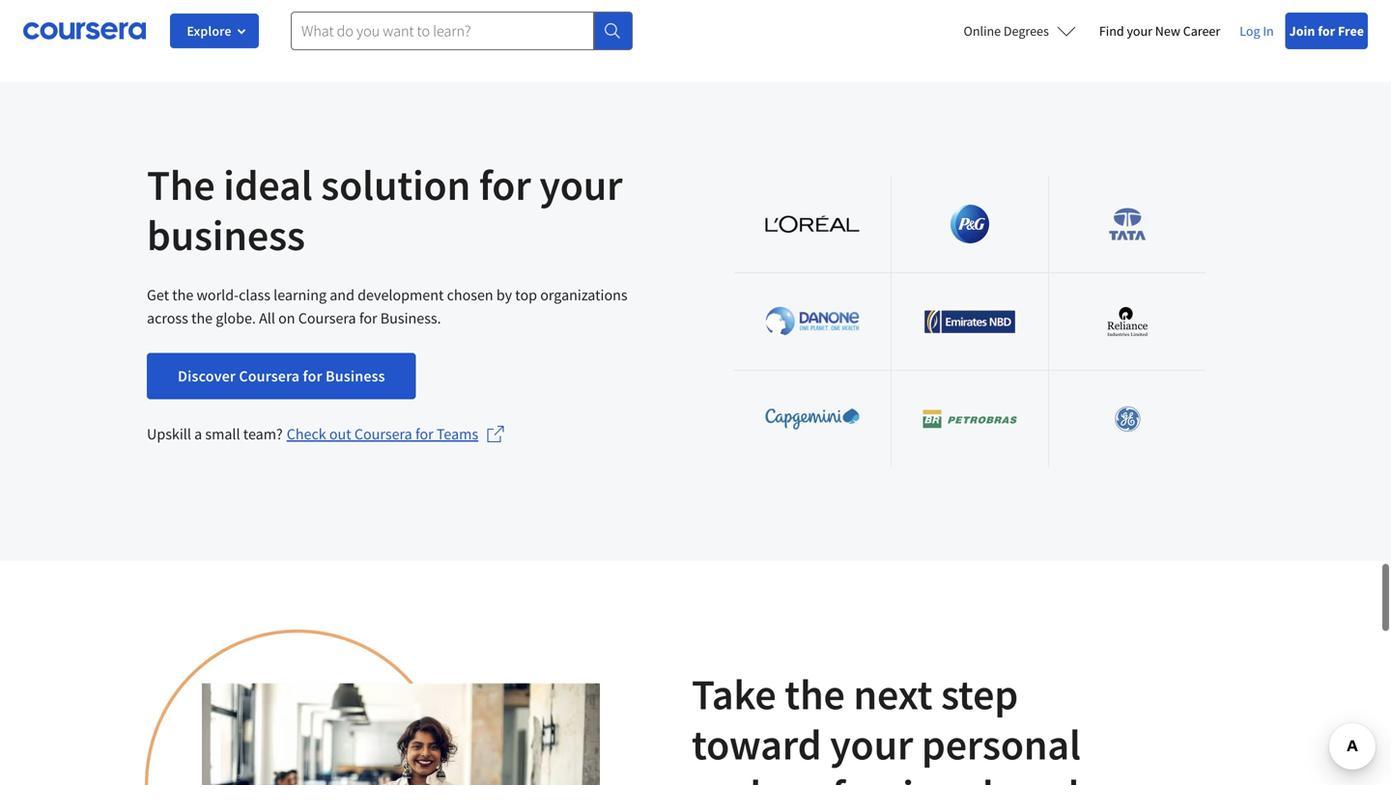 Task type: vqa. For each thing, say whether or not it's contained in the screenshot.
left The And
yes



Task type: describe. For each thing, give the bounding box(es) containing it.
chosen
[[447, 285, 493, 305]]

team?
[[243, 425, 283, 444]]

degrees
[[1004, 22, 1049, 40]]

small
[[205, 425, 240, 444]]

career
[[1183, 22, 1221, 40]]

a
[[194, 425, 202, 444]]

2 vertical spatial coursera
[[354, 425, 412, 444]]

on
[[278, 309, 295, 328]]

join
[[1290, 22, 1315, 40]]

check out coursera for teams link
[[287, 425, 505, 448]]

tata communications logo image
[[1108, 206, 1147, 242]]

online
[[964, 22, 1001, 40]]

your inside take the next step toward your personal and professional goa
[[830, 718, 913, 771]]

development
[[358, 285, 444, 305]]

organizations
[[540, 285, 628, 305]]

discover coursera for business
[[178, 367, 385, 386]]

free
[[1338, 22, 1364, 40]]

toward
[[692, 718, 822, 771]]

by
[[496, 285, 512, 305]]

online degrees button
[[948, 10, 1092, 52]]

explore
[[187, 22, 232, 40]]

find
[[1099, 22, 1124, 40]]

join for free
[[1290, 22, 1364, 40]]

class
[[239, 285, 270, 305]]

teams
[[437, 425, 478, 444]]

take the next step toward your personal and professional goa
[[692, 668, 1098, 786]]

the for take
[[785, 668, 845, 721]]

online degrees
[[964, 22, 1049, 40]]

a lady standing in front of a meeting table image
[[145, 630, 600, 786]]

get the world-class learning and development chosen by top organizations across the globe. all on coursera for business.
[[147, 285, 628, 328]]

br petrobras logo image
[[923, 410, 1017, 429]]

and inside get the world-class learning and development chosen by top organizations across the globe. all on coursera for business.
[[330, 285, 355, 305]]

across
[[147, 309, 188, 328]]

new
[[1155, 22, 1181, 40]]

for inside get the world-class learning and development chosen by top organizations across the globe. all on coursera for business.
[[359, 309, 377, 328]]

check out coursera for teams
[[287, 425, 478, 444]]

all
[[259, 309, 275, 328]]

coursera inside button
[[239, 367, 300, 386]]

explore button
[[170, 14, 259, 48]]

out
[[329, 425, 351, 444]]

learning
[[274, 285, 327, 305]]

upskill a small team?
[[147, 425, 283, 444]]

and inside take the next step toward your personal and professional goa
[[692, 768, 761, 786]]

next
[[854, 668, 933, 721]]

step
[[941, 668, 1018, 721]]



Task type: locate. For each thing, give the bounding box(es) containing it.
2 vertical spatial the
[[785, 668, 845, 721]]

join for free link
[[1286, 13, 1368, 49]]

emirates nbd logo image
[[923, 309, 1017, 335]]

discover coursera for business button
[[147, 353, 416, 399]]

check
[[287, 425, 326, 444]]

the right get
[[172, 285, 194, 305]]

business
[[326, 367, 385, 386]]

professional
[[770, 768, 994, 786]]

coursera
[[298, 309, 356, 328], [239, 367, 300, 386], [354, 425, 412, 444]]

your
[[1127, 22, 1153, 40], [539, 158, 623, 211], [830, 718, 913, 771]]

the inside take the next step toward your personal and professional goa
[[785, 668, 845, 721]]

ideal
[[223, 158, 313, 211]]

in
[[1263, 22, 1274, 40]]

0 vertical spatial your
[[1127, 22, 1153, 40]]

top
[[515, 285, 537, 305]]

2 horizontal spatial your
[[1127, 22, 1153, 40]]

the ideal solution for your business
[[147, 158, 623, 262]]

reliance industries limited logo image
[[1107, 307, 1148, 336]]

business.
[[380, 309, 441, 328]]

log in link
[[1228, 19, 1286, 43]]

solution
[[321, 158, 471, 211]]

for
[[1318, 22, 1335, 40], [479, 158, 531, 211], [359, 309, 377, 328], [303, 367, 322, 386], [415, 425, 434, 444]]

your inside 'the ideal solution for your business'
[[539, 158, 623, 211]]

1 vertical spatial your
[[539, 158, 623, 211]]

and
[[330, 285, 355, 305], [692, 768, 761, 786]]

0 horizontal spatial your
[[539, 158, 623, 211]]

coursera down learning
[[298, 309, 356, 328]]

upskill
[[147, 425, 191, 444]]

get
[[147, 285, 169, 305]]

globe.
[[216, 309, 256, 328]]

and down take
[[692, 768, 761, 786]]

1 vertical spatial coursera
[[239, 367, 300, 386]]

the for get
[[172, 285, 194, 305]]

coursera down all
[[239, 367, 300, 386]]

the
[[147, 158, 215, 211]]

coursera inside get the world-class learning and development chosen by top organizations across the globe. all on coursera for business.
[[298, 309, 356, 328]]

1 horizontal spatial and
[[692, 768, 761, 786]]

l'oreal logo image
[[766, 216, 860, 233]]

the left next
[[785, 668, 845, 721]]

the down world-
[[191, 309, 213, 328]]

log in
[[1240, 22, 1274, 40]]

personal
[[922, 718, 1081, 771]]

find your new career
[[1099, 22, 1221, 40]]

discover
[[178, 367, 236, 386]]

business
[[147, 208, 305, 262]]

coursera image
[[23, 15, 146, 46]]

danone logo image
[[766, 307, 860, 337]]

0 vertical spatial the
[[172, 285, 194, 305]]

1 vertical spatial and
[[692, 768, 761, 786]]

for inside 'the ideal solution for your business'
[[479, 158, 531, 211]]

1 horizontal spatial your
[[830, 718, 913, 771]]

0 horizontal spatial and
[[330, 285, 355, 305]]

2 vertical spatial your
[[830, 718, 913, 771]]

capgemini logo image
[[766, 409, 860, 430]]

None search field
[[291, 12, 633, 50]]

1 vertical spatial the
[[191, 309, 213, 328]]

0 vertical spatial coursera
[[298, 309, 356, 328]]

procter & gamble logo image
[[951, 205, 989, 244]]

find your new career link
[[1092, 14, 1228, 48]]

What do you want to learn? text field
[[291, 12, 594, 50]]

the
[[172, 285, 194, 305], [191, 309, 213, 328], [785, 668, 845, 721]]

coursera right out
[[354, 425, 412, 444]]

general electric logo image
[[1113, 405, 1142, 434]]

0 vertical spatial and
[[330, 285, 355, 305]]

for inside button
[[303, 367, 322, 386]]

and right learning
[[330, 285, 355, 305]]

log
[[1240, 22, 1260, 40]]

take
[[692, 668, 776, 721]]

world-
[[197, 285, 239, 305]]



